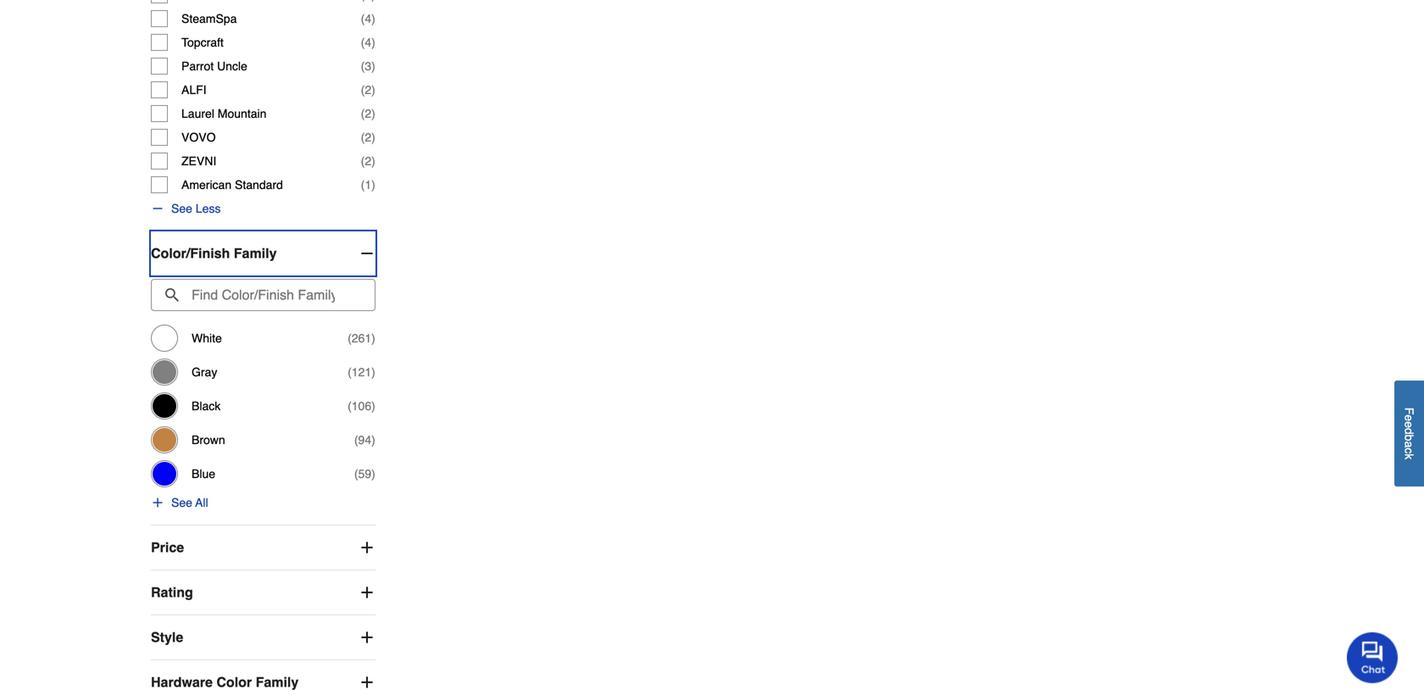 Task type: locate. For each thing, give the bounding box(es) containing it.
family right 'color'
[[256, 675, 299, 690]]

94
[[358, 433, 372, 447]]

6 ) from the top
[[372, 131, 376, 144]]

e up d
[[1403, 415, 1417, 422]]

american
[[182, 178, 232, 192]]

white
[[192, 332, 222, 345]]

1 vertical spatial 4
[[365, 36, 372, 49]]

8 ) from the top
[[372, 178, 376, 192]]

d
[[1403, 428, 1417, 435]]

plus image
[[151, 496, 165, 510], [359, 539, 376, 556]]

) for black
[[372, 400, 376, 413]]

(
[[361, 12, 365, 25], [361, 36, 365, 49], [361, 59, 365, 73], [361, 83, 365, 97], [361, 107, 365, 120], [361, 131, 365, 144], [361, 154, 365, 168], [361, 178, 365, 192], [348, 332, 352, 345], [348, 366, 352, 379], [348, 400, 352, 413], [354, 433, 358, 447], [354, 467, 358, 481]]

10 ) from the top
[[372, 366, 376, 379]]

) for topcraft
[[372, 36, 376, 49]]

hardware color family button
[[151, 661, 376, 695]]

2 up 1
[[365, 131, 372, 144]]

see less button
[[151, 200, 221, 217]]

2 down the ( 3 )
[[365, 83, 372, 97]]

( for gray
[[348, 366, 352, 379]]

family
[[234, 246, 277, 261], [256, 675, 299, 690]]

2 for alfi
[[365, 83, 372, 97]]

rating
[[151, 585, 193, 601]]

3 plus image from the top
[[359, 674, 376, 691]]

2 ( 4 ) from the top
[[361, 36, 376, 49]]

1 see from the top
[[171, 202, 192, 215]]

121
[[352, 366, 372, 379]]

( 2 ) for zevni
[[361, 154, 376, 168]]

( for topcraft
[[361, 36, 365, 49]]

0 horizontal spatial plus image
[[151, 496, 165, 510]]

11 ) from the top
[[372, 400, 376, 413]]

( 4 )
[[361, 12, 376, 25], [361, 36, 376, 49]]

2 plus image from the top
[[359, 629, 376, 646]]

1 4 from the top
[[365, 12, 372, 25]]

Find Color/Finish Family text field
[[151, 279, 376, 311]]

( 2 )
[[361, 83, 376, 97], [361, 107, 376, 120], [361, 131, 376, 144], [361, 154, 376, 168]]

parrot
[[182, 59, 214, 73]]

9 ) from the top
[[372, 332, 376, 345]]

see right minus image
[[171, 202, 192, 215]]

2
[[365, 83, 372, 97], [365, 107, 372, 120], [365, 131, 372, 144], [365, 154, 372, 168]]

) for white
[[372, 332, 376, 345]]

3 ) from the top
[[372, 59, 376, 73]]

0 vertical spatial see
[[171, 202, 192, 215]]

plus image
[[359, 584, 376, 601], [359, 629, 376, 646], [359, 674, 376, 691]]

5 ) from the top
[[372, 107, 376, 120]]

7 ) from the top
[[372, 154, 376, 168]]

chat invite button image
[[1348, 632, 1399, 684]]

vovo
[[182, 131, 216, 144]]

59
[[358, 467, 372, 481]]

e
[[1403, 415, 1417, 422], [1403, 422, 1417, 428]]

a
[[1403, 441, 1417, 448]]

2 2 from the top
[[365, 107, 372, 120]]

color
[[217, 675, 252, 690]]

less
[[196, 202, 221, 215]]

1 horizontal spatial plus image
[[359, 539, 376, 556]]

family up find color/finish family text field
[[234, 246, 277, 261]]

0 vertical spatial 4
[[365, 12, 372, 25]]

4 ) from the top
[[372, 83, 376, 97]]

4 2 from the top
[[365, 154, 372, 168]]

1
[[365, 178, 372, 192]]

1 vertical spatial family
[[256, 675, 299, 690]]

1 vertical spatial plus image
[[359, 629, 376, 646]]

( for zevni
[[361, 154, 365, 168]]

( 2 ) up 1
[[361, 131, 376, 144]]

e up b
[[1403, 422, 1417, 428]]

f
[[1403, 408, 1417, 415]]

0 vertical spatial plus image
[[359, 584, 376, 601]]

)
[[372, 12, 376, 25], [372, 36, 376, 49], [372, 59, 376, 73], [372, 83, 376, 97], [372, 107, 376, 120], [372, 131, 376, 144], [372, 154, 376, 168], [372, 178, 376, 192], [372, 332, 376, 345], [372, 366, 376, 379], [372, 400, 376, 413], [372, 433, 376, 447], [372, 467, 376, 481]]

2 vertical spatial plus image
[[359, 674, 376, 691]]

1 vertical spatial ( 4 )
[[361, 36, 376, 49]]

( for american standard
[[361, 178, 365, 192]]

2 4 from the top
[[365, 36, 372, 49]]

plus image for hardware color family
[[359, 674, 376, 691]]

( for alfi
[[361, 83, 365, 97]]

) for zevni
[[372, 154, 376, 168]]

plus image down ( 59 )
[[359, 539, 376, 556]]

f e e d b a c k
[[1403, 408, 1417, 460]]

family inside color/finish family button
[[234, 246, 277, 261]]

plus image left see all at the left of the page
[[151, 496, 165, 510]]

2 up "( 1 )"
[[365, 154, 372, 168]]

color/finish
[[151, 246, 230, 261]]

( 3 )
[[361, 59, 376, 73]]

12 ) from the top
[[372, 433, 376, 447]]

1 ( 4 ) from the top
[[361, 12, 376, 25]]

plus image inside see all 'button'
[[151, 496, 165, 510]]

plus image inside style button
[[359, 629, 376, 646]]

2 for laurel mountain
[[365, 107, 372, 120]]

106
[[352, 400, 372, 413]]

0 vertical spatial family
[[234, 246, 277, 261]]

b
[[1403, 435, 1417, 441]]

rating button
[[151, 571, 376, 615]]

gray
[[192, 366, 217, 379]]

( 4 ) for topcraft
[[361, 36, 376, 49]]

) for gray
[[372, 366, 376, 379]]

zevni
[[182, 154, 216, 168]]

( for parrot uncle
[[361, 59, 365, 73]]

2 down 3
[[365, 107, 372, 120]]

( for brown
[[354, 433, 358, 447]]

( for steamspa
[[361, 12, 365, 25]]

2 ) from the top
[[372, 36, 376, 49]]

( 2 ) down the ( 3 )
[[361, 83, 376, 97]]

13 ) from the top
[[372, 467, 376, 481]]

0 vertical spatial plus image
[[151, 496, 165, 510]]

1 2 from the top
[[365, 83, 372, 97]]

4
[[365, 12, 372, 25], [365, 36, 372, 49]]

) for vovo
[[372, 131, 376, 144]]

plus image inside hardware color family button
[[359, 674, 376, 691]]

1 ( 2 ) from the top
[[361, 83, 376, 97]]

see
[[171, 202, 192, 215], [171, 496, 192, 510]]

see inside 'button'
[[171, 496, 192, 510]]

black
[[192, 400, 221, 413]]

2 for zevni
[[365, 154, 372, 168]]

1 vertical spatial plus image
[[359, 539, 376, 556]]

( 2 ) down 3
[[361, 107, 376, 120]]

1 plus image from the top
[[359, 584, 376, 601]]

2 ( 2 ) from the top
[[361, 107, 376, 120]]

0 vertical spatial ( 4 )
[[361, 12, 376, 25]]

3 ( 2 ) from the top
[[361, 131, 376, 144]]

2 see from the top
[[171, 496, 192, 510]]

( for white
[[348, 332, 352, 345]]

( 2 ) for alfi
[[361, 83, 376, 97]]

alfi
[[182, 83, 207, 97]]

see left all
[[171, 496, 192, 510]]

4 for steamspa
[[365, 12, 372, 25]]

c
[[1403, 448, 1417, 454]]

3 2 from the top
[[365, 131, 372, 144]]

plus image inside rating button
[[359, 584, 376, 601]]

( for vovo
[[361, 131, 365, 144]]

2 e from the top
[[1403, 422, 1417, 428]]

4 ( 2 ) from the top
[[361, 154, 376, 168]]

see inside button
[[171, 202, 192, 215]]

) for laurel mountain
[[372, 107, 376, 120]]

1 vertical spatial see
[[171, 496, 192, 510]]

brown
[[192, 433, 225, 447]]

( 2 ) up "( 1 )"
[[361, 154, 376, 168]]

1 ) from the top
[[372, 12, 376, 25]]



Task type: describe. For each thing, give the bounding box(es) containing it.
see for see less
[[171, 202, 192, 215]]

) for parrot uncle
[[372, 59, 376, 73]]

see all
[[171, 496, 208, 510]]

4 for topcraft
[[365, 36, 372, 49]]

all
[[195, 496, 208, 510]]

plus image inside price button
[[359, 539, 376, 556]]

parrot uncle
[[182, 59, 248, 73]]

blue
[[192, 467, 215, 481]]

f e e d b a c k button
[[1395, 381, 1425, 487]]

( 106 )
[[348, 400, 376, 413]]

price
[[151, 540, 184, 556]]

261
[[352, 332, 372, 345]]

( 261 )
[[348, 332, 376, 345]]

k
[[1403, 454, 1417, 460]]

( 2 ) for vovo
[[361, 131, 376, 144]]

standard
[[235, 178, 283, 192]]

laurel
[[182, 107, 215, 120]]

( for black
[[348, 400, 352, 413]]

color/finish family
[[151, 246, 277, 261]]

hardware color family
[[151, 675, 299, 690]]

( 4 ) for steamspa
[[361, 12, 376, 25]]

) for alfi
[[372, 83, 376, 97]]

( 121 )
[[348, 366, 376, 379]]

see less
[[171, 202, 221, 215]]

mountain
[[218, 107, 267, 120]]

style
[[151, 630, 183, 645]]

hardware
[[151, 675, 213, 690]]

) for brown
[[372, 433, 376, 447]]

minus image
[[359, 245, 376, 262]]

plus image for style
[[359, 629, 376, 646]]

3
[[365, 59, 372, 73]]

( 2 ) for laurel mountain
[[361, 107, 376, 120]]

( for blue
[[354, 467, 358, 481]]

( for laurel mountain
[[361, 107, 365, 120]]

1 e from the top
[[1403, 415, 1417, 422]]

see for see all
[[171, 496, 192, 510]]

family inside hardware color family button
[[256, 675, 299, 690]]

) for steamspa
[[372, 12, 376, 25]]

2 for vovo
[[365, 131, 372, 144]]

) for american standard
[[372, 178, 376, 192]]

color/finish family button
[[151, 232, 376, 276]]

american standard
[[182, 178, 283, 192]]

topcraft
[[182, 36, 224, 49]]

plus image for rating
[[359, 584, 376, 601]]

price button
[[151, 526, 376, 570]]

uncle
[[217, 59, 248, 73]]

( 94 )
[[354, 433, 376, 447]]

minus image
[[151, 202, 165, 215]]

steamspa
[[182, 12, 237, 25]]

( 59 )
[[354, 467, 376, 481]]

( 1 )
[[361, 178, 376, 192]]

) for blue
[[372, 467, 376, 481]]

laurel mountain
[[182, 107, 267, 120]]

style button
[[151, 616, 376, 660]]

see all button
[[151, 495, 208, 511]]



Task type: vqa. For each thing, say whether or not it's contained in the screenshot.
'('
yes



